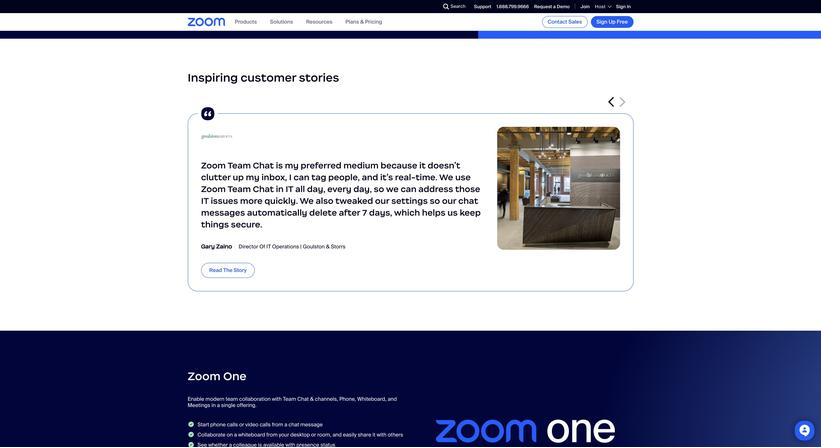 Task type: describe. For each thing, give the bounding box(es) containing it.
support link
[[474, 4, 491, 9]]

channels,
[[315, 396, 338, 402]]

testimonialcarouselitemblockproxy-2 element
[[188, 104, 634, 292]]

days,
[[369, 208, 392, 218]]

request a demo
[[534, 4, 570, 9]]

plans & pricing link
[[346, 18, 382, 25]]

demo
[[557, 4, 570, 9]]

0 horizontal spatial it
[[201, 196, 209, 206]]

a left demo
[[553, 4, 556, 9]]

0 vertical spatial chat
[[253, 160, 274, 171]]

0 horizontal spatial so
[[374, 184, 384, 194]]

use
[[455, 172, 471, 183]]

read the story
[[209, 267, 247, 274]]

goulston
[[303, 243, 325, 250]]

gary
[[201, 243, 215, 250]]

support
[[474, 4, 491, 9]]

keep
[[460, 208, 481, 218]]

enable
[[188, 396, 204, 402]]

read the story link
[[201, 263, 255, 278]]

is
[[276, 160, 283, 171]]

join
[[581, 4, 590, 9]]

time.
[[416, 172, 438, 183]]

one
[[223, 369, 247, 384]]

zoom team chat is my preferred medium because it doesn't clutter up my inbox, i can tag people, and it's real-time. we use zoom team chat in it all day, every day, so we can address those it issues more quickly. we also tweaked our settings so our chat messages automatically delete after 7 days, which helps us keep things secure.
[[201, 160, 481, 230]]

0 vertical spatial it
[[286, 184, 293, 194]]

modern
[[205, 396, 224, 402]]

on
[[227, 432, 233, 438]]

sign up free
[[597, 18, 628, 25]]

things
[[201, 219, 229, 230]]

1.888.799.9666
[[497, 4, 529, 9]]

the
[[223, 267, 233, 274]]

join link
[[581, 4, 590, 9]]

zoom logo image
[[188, 18, 225, 26]]

1 horizontal spatial with
[[377, 432, 387, 438]]

1 vertical spatial team
[[228, 184, 251, 194]]

gary zaino
[[201, 243, 232, 250]]

sign in link
[[616, 4, 631, 9]]

inspiring
[[188, 70, 238, 85]]

0 vertical spatial or
[[239, 421, 244, 428]]

free
[[617, 18, 628, 25]]

also
[[316, 196, 334, 206]]

tag
[[311, 172, 326, 183]]

director
[[239, 243, 258, 250]]

delete
[[309, 208, 337, 218]]

zoom one logo image
[[417, 370, 634, 447]]

search image
[[443, 4, 449, 10]]

share
[[358, 432, 371, 438]]

sales
[[569, 18, 582, 25]]

real-
[[395, 172, 416, 183]]

tweaked
[[335, 196, 373, 206]]

doesn't
[[428, 160, 460, 171]]

after
[[339, 208, 360, 218]]

1 day, from the left
[[307, 184, 325, 194]]

resources
[[306, 18, 332, 25]]

team
[[226, 396, 238, 402]]

preferred
[[301, 160, 342, 171]]

helps
[[422, 208, 446, 218]]

2 calls from the left
[[260, 421, 271, 428]]

1 calls from the left
[[227, 421, 238, 428]]

sign for sign in
[[616, 4, 626, 9]]

a inside enable modern team collaboration with team chat & channels, phone, whiteboard, and meetings in a single offering.
[[217, 402, 220, 409]]

zoom one
[[188, 369, 247, 384]]

search image
[[443, 4, 449, 10]]

in inside zoom team chat is my preferred medium because it doesn't clutter up my inbox, i can tag people, and it's real-time. we use zoom team chat in it all day, every day, so we can address those it issues more quickly. we also tweaked our settings so our chat messages automatically delete after 7 days, which helps us keep things secure.
[[276, 184, 284, 194]]

1.888.799.9666 link
[[497, 4, 529, 9]]

in
[[627, 4, 631, 9]]

secure.
[[231, 219, 262, 230]]

messages
[[201, 208, 245, 218]]

0 vertical spatial team
[[228, 160, 251, 171]]

us
[[448, 208, 458, 218]]

phone,
[[339, 396, 356, 402]]

plans
[[346, 18, 359, 25]]

start
[[198, 421, 209, 428]]

room,
[[317, 432, 331, 438]]

medium
[[344, 160, 379, 171]]

0 horizontal spatial can
[[294, 172, 309, 183]]

collaboration
[[239, 396, 271, 402]]

issues
[[211, 196, 238, 206]]

others
[[388, 432, 403, 438]]

single
[[221, 402, 236, 409]]

which
[[394, 208, 420, 218]]

2 day, from the left
[[354, 184, 372, 194]]

2 horizontal spatial &
[[360, 18, 364, 25]]

plans & pricing
[[346, 18, 382, 25]]

whiteboard,
[[357, 396, 387, 402]]

solutions
[[270, 18, 293, 25]]

contact sales link
[[542, 16, 588, 28]]

it inside zoom team chat is my preferred medium because it doesn't clutter up my inbox, i can tag people, and it's real-time. we use zoom team chat in it all day, every day, so we can address those it issues more quickly. we also tweaked our settings so our chat messages automatically delete after 7 days, which helps us keep things secure.
[[419, 160, 426, 171]]

host
[[595, 4, 606, 9]]

operations
[[272, 243, 299, 250]]

start phone calls or video calls from a chat message
[[198, 421, 323, 428]]



Task type: locate. For each thing, give the bounding box(es) containing it.
2 vertical spatial chat
[[297, 396, 309, 402]]

1 vertical spatial chat
[[253, 184, 274, 194]]

we down doesn't
[[439, 172, 453, 183]]

it left issues
[[201, 196, 209, 206]]

of
[[259, 243, 265, 250]]

it left all
[[286, 184, 293, 194]]

in up quickly.
[[276, 184, 284, 194]]

2 vertical spatial it
[[266, 243, 271, 250]]

more
[[240, 196, 263, 206]]

my up i
[[285, 160, 299, 171]]

|
[[300, 243, 302, 250]]

your
[[279, 432, 289, 438]]

1 vertical spatial with
[[377, 432, 387, 438]]

from
[[272, 421, 283, 428], [266, 432, 278, 438]]

1 horizontal spatial or
[[311, 432, 316, 438]]

from up your
[[272, 421, 283, 428]]

offering.
[[237, 402, 257, 409]]

2 vertical spatial team
[[283, 396, 296, 402]]

sign left in
[[616, 4, 626, 9]]

0 vertical spatial my
[[285, 160, 299, 171]]

phone
[[210, 421, 226, 428]]

our up us
[[442, 196, 456, 206]]

story
[[234, 267, 247, 274]]

solutions button
[[270, 18, 293, 25]]

search
[[451, 3, 466, 9]]

collaborate
[[198, 432, 226, 438]]

can up settings
[[401, 184, 417, 194]]

1 vertical spatial can
[[401, 184, 417, 194]]

it right of
[[266, 243, 271, 250]]

people,
[[328, 172, 360, 183]]

0 horizontal spatial sign
[[597, 18, 608, 25]]

a left the single
[[217, 402, 220, 409]]

up
[[233, 172, 244, 183]]

2 horizontal spatial it
[[286, 184, 293, 194]]

sign
[[616, 4, 626, 9], [597, 18, 608, 25]]

a up your
[[284, 421, 287, 428]]

with inside enable modern team collaboration with team chat & channels, phone, whiteboard, and meetings in a single offering.
[[272, 396, 282, 402]]

meetings
[[188, 402, 210, 409]]

chat down inbox,
[[253, 184, 274, 194]]

and down medium
[[362, 172, 378, 183]]

team
[[228, 160, 251, 171], [228, 184, 251, 194], [283, 396, 296, 402]]

1 horizontal spatial &
[[326, 243, 330, 250]]

0 vertical spatial &
[[360, 18, 364, 25]]

i
[[289, 172, 292, 183]]

2 horizontal spatial and
[[388, 396, 397, 402]]

inbox,
[[262, 172, 287, 183]]

1 horizontal spatial sign
[[616, 4, 626, 9]]

1 our from the left
[[375, 196, 389, 206]]

we down all
[[300, 196, 314, 206]]

so down address at top right
[[430, 196, 440, 206]]

calls
[[227, 421, 238, 428], [260, 421, 271, 428]]

1 vertical spatial it
[[201, 196, 209, 206]]

7
[[362, 208, 367, 218]]

0 vertical spatial from
[[272, 421, 283, 428]]

2 vertical spatial zoom
[[188, 369, 221, 384]]

&
[[360, 18, 364, 25], [326, 243, 330, 250], [310, 396, 314, 402]]

and inside enable modern team collaboration with team chat & channels, phone, whiteboard, and meetings in a single offering.
[[388, 396, 397, 402]]

sign left up
[[597, 18, 608, 25]]

0 horizontal spatial my
[[246, 172, 260, 183]]

my right the up
[[246, 172, 260, 183]]

it up time.
[[419, 160, 426, 171]]

0 horizontal spatial calls
[[227, 421, 238, 428]]

2 our from the left
[[442, 196, 456, 206]]

0 vertical spatial with
[[272, 396, 282, 402]]

1 vertical spatial sign
[[597, 18, 608, 25]]

& left storrs
[[326, 243, 330, 250]]

1 vertical spatial in
[[212, 402, 216, 409]]

my
[[285, 160, 299, 171], [246, 172, 260, 183]]

quickly.
[[265, 196, 298, 206]]

every
[[327, 184, 352, 194]]

1 horizontal spatial in
[[276, 184, 284, 194]]

host button
[[595, 4, 611, 9]]

1 vertical spatial it
[[373, 432, 376, 438]]

previous slide image
[[609, 97, 614, 107]]

products
[[235, 18, 257, 25]]

chat inside enable modern team collaboration with team chat & channels, phone, whiteboard, and meetings in a single offering.
[[297, 396, 309, 402]]

1 horizontal spatial my
[[285, 160, 299, 171]]

1 horizontal spatial it
[[266, 243, 271, 250]]

products button
[[235, 18, 257, 25]]

all
[[295, 184, 305, 194]]

settings
[[391, 196, 428, 206]]

& inside testimonialcarouselitemblockproxy-2 element
[[326, 243, 330, 250]]

those
[[455, 184, 480, 194]]

1 horizontal spatial and
[[362, 172, 378, 183]]

desktop
[[290, 432, 310, 438]]

1 horizontal spatial can
[[401, 184, 417, 194]]

team inside enable modern team collaboration with team chat & channels, phone, whiteboard, and meetings in a single offering.
[[283, 396, 296, 402]]

1 vertical spatial so
[[430, 196, 440, 206]]

contact sales
[[548, 18, 582, 25]]

chat left is
[[253, 160, 274, 171]]

chat
[[253, 160, 274, 171], [253, 184, 274, 194], [297, 396, 309, 402]]

calls right video
[[260, 421, 271, 428]]

request a demo link
[[534, 4, 570, 9]]

enable modern team collaboration with team chat & channels, phone, whiteboard, and meetings in a single offering.
[[188, 396, 397, 409]]

1 horizontal spatial it
[[419, 160, 426, 171]]

0 horizontal spatial and
[[333, 432, 342, 438]]

can right i
[[294, 172, 309, 183]]

0 horizontal spatial in
[[212, 402, 216, 409]]

our
[[375, 196, 389, 206], [442, 196, 456, 206]]

0 horizontal spatial we
[[300, 196, 314, 206]]

in inside enable modern team collaboration with team chat & channels, phone, whiteboard, and meetings in a single offering.
[[212, 402, 216, 409]]

collaborate on a whiteboard from your desktop or room, and easily share it with others
[[198, 432, 403, 438]]

& right plans
[[360, 18, 364, 25]]

goulston and storrs lobby image
[[497, 127, 620, 250]]

storrs
[[331, 243, 346, 250]]

our up days,
[[375, 196, 389, 206]]

day, up tweaked
[[354, 184, 372, 194]]

so
[[374, 184, 384, 194], [430, 196, 440, 206]]

automatically
[[247, 208, 307, 218]]

or left video
[[239, 421, 244, 428]]

and left easily
[[333, 432, 342, 438]]

zoom for team
[[201, 160, 226, 171]]

and
[[362, 172, 378, 183], [388, 396, 397, 402], [333, 432, 342, 438]]

a
[[553, 4, 556, 9], [217, 402, 220, 409], [284, 421, 287, 428], [234, 432, 237, 438]]

1 vertical spatial my
[[246, 172, 260, 183]]

and right whiteboard, at the left bottom
[[388, 396, 397, 402]]

with left others
[[377, 432, 387, 438]]

1 vertical spatial we
[[300, 196, 314, 206]]

1 vertical spatial &
[[326, 243, 330, 250]]

0 vertical spatial in
[[276, 184, 284, 194]]

or
[[239, 421, 244, 428], [311, 432, 316, 438]]

0 vertical spatial can
[[294, 172, 309, 183]]

clutter
[[201, 172, 231, 183]]

calls up on
[[227, 421, 238, 428]]

contact
[[548, 18, 567, 25]]

director of it operations | goulston & storrs
[[239, 243, 346, 250]]

0 horizontal spatial with
[[272, 396, 282, 402]]

zoom for one
[[188, 369, 221, 384]]

up
[[609, 18, 616, 25]]

1 vertical spatial zoom
[[201, 184, 226, 194]]

1 horizontal spatial chat
[[458, 196, 478, 206]]

zoom up enable
[[188, 369, 221, 384]]

in
[[276, 184, 284, 194], [212, 402, 216, 409]]

video
[[245, 421, 258, 428]]

1 horizontal spatial we
[[439, 172, 453, 183]]

1 horizontal spatial our
[[442, 196, 456, 206]]

0 vertical spatial we
[[439, 172, 453, 183]]

goulston & storrs image
[[201, 127, 232, 147]]

testimonial icon image
[[198, 104, 218, 124]]

0 vertical spatial it
[[419, 160, 426, 171]]

day, down tag
[[307, 184, 325, 194]]

chat inside zoom team chat is my preferred medium because it doesn't clutter up my inbox, i can tag people, and it's real-time. we use zoom team chat in it all day, every day, so we can address those it issues more quickly. we also tweaked our settings so our chat messages automatically delete after 7 days, which helps us keep things secure.
[[458, 196, 478, 206]]

or down the "message"
[[311, 432, 316, 438]]

zaino
[[216, 243, 232, 250]]

0 vertical spatial chat
[[458, 196, 478, 206]]

pricing
[[365, 18, 382, 25]]

we
[[386, 184, 399, 194]]

with right collaboration
[[272, 396, 282, 402]]

chat left channels,
[[297, 396, 309, 402]]

it's
[[380, 172, 393, 183]]

customer
[[241, 70, 296, 85]]

and inside zoom team chat is my preferred medium because it doesn't clutter up my inbox, i can tag people, and it's real-time. we use zoom team chat in it all day, every day, so we can address those it issues more quickly. we also tweaked our settings so our chat messages automatically delete after 7 days, which helps us keep things secure.
[[362, 172, 378, 183]]

0 vertical spatial so
[[374, 184, 384, 194]]

request
[[534, 4, 552, 9]]

in right meetings
[[212, 402, 216, 409]]

1 vertical spatial from
[[266, 432, 278, 438]]

sign for sign up free
[[597, 18, 608, 25]]

a right on
[[234, 432, 237, 438]]

0 vertical spatial and
[[362, 172, 378, 183]]

so left we
[[374, 184, 384, 194]]

inspiring customer stories
[[188, 70, 339, 85]]

& inside enable modern team collaboration with team chat & channels, phone, whiteboard, and meetings in a single offering.
[[310, 396, 314, 402]]

because
[[381, 160, 417, 171]]

1 vertical spatial and
[[388, 396, 397, 402]]

0 vertical spatial sign
[[616, 4, 626, 9]]

chat down those
[[458, 196, 478, 206]]

2 vertical spatial and
[[333, 432, 342, 438]]

None search field
[[419, 1, 445, 12]]

chat up desktop
[[289, 421, 299, 428]]

it
[[286, 184, 293, 194], [201, 196, 209, 206], [266, 243, 271, 250]]

we
[[439, 172, 453, 183], [300, 196, 314, 206]]

zoom down clutter
[[201, 184, 226, 194]]

1 horizontal spatial day,
[[354, 184, 372, 194]]

0 horizontal spatial chat
[[289, 421, 299, 428]]

whiteboard
[[238, 432, 265, 438]]

0 horizontal spatial it
[[373, 432, 376, 438]]

2 vertical spatial &
[[310, 396, 314, 402]]

chat
[[458, 196, 478, 206], [289, 421, 299, 428]]

0 vertical spatial zoom
[[201, 160, 226, 171]]

0 horizontal spatial or
[[239, 421, 244, 428]]

0 horizontal spatial &
[[310, 396, 314, 402]]

1 horizontal spatial so
[[430, 196, 440, 206]]

0 horizontal spatial day,
[[307, 184, 325, 194]]

0 horizontal spatial our
[[375, 196, 389, 206]]

1 horizontal spatial calls
[[260, 421, 271, 428]]

1 vertical spatial or
[[311, 432, 316, 438]]

message
[[300, 421, 323, 428]]

sign inside 'link'
[[597, 18, 608, 25]]

1 vertical spatial chat
[[289, 421, 299, 428]]

read
[[209, 267, 222, 274]]

zoom up clutter
[[201, 160, 226, 171]]

& left channels,
[[310, 396, 314, 402]]

sign in
[[616, 4, 631, 9]]

from left your
[[266, 432, 278, 438]]

it right share
[[373, 432, 376, 438]]

easily
[[343, 432, 357, 438]]



Task type: vqa. For each thing, say whether or not it's contained in the screenshot.
Topics
no



